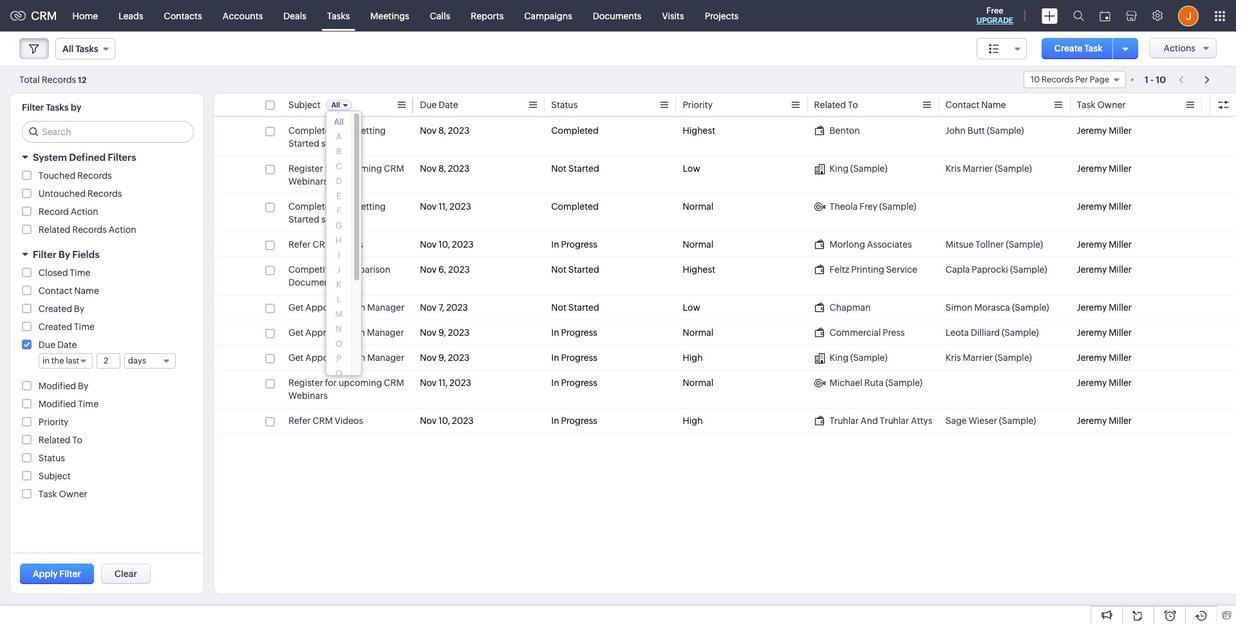 Task type: describe. For each thing, give the bounding box(es) containing it.
jeremy miller for the john butt (sample) link
[[1077, 126, 1132, 136]]

nov for feltz printing service link
[[420, 265, 437, 275]]

in progress for morlong
[[551, 239, 597, 250]]

jeremy miller for high kris marrier (sample) link
[[1077, 353, 1132, 363]]

2023 for register for upcoming crm webinars link corresponding to nov 11, 2023
[[450, 378, 471, 388]]

create menu element
[[1034, 0, 1065, 31]]

nov 11, 2023 for complete crm getting started steps
[[420, 202, 471, 212]]

filter inside button
[[59, 569, 81, 579]]

projects link
[[694, 0, 749, 31]]

1 vertical spatial task owner
[[39, 489, 87, 500]]

morlong
[[830, 239, 865, 250]]

1 horizontal spatial 10
[[1156, 74, 1166, 85]]

nov for the benton link at right
[[420, 126, 437, 136]]

nov 7, 2023
[[420, 303, 468, 313]]

low for king (sample)
[[683, 164, 700, 174]]

time for created time
[[74, 322, 95, 332]]

total records 12
[[19, 74, 86, 85]]

get apporval from manager for nov 9, 2023
[[288, 353, 404, 363]]

8 miller from the top
[[1109, 353, 1132, 363]]

free
[[986, 6, 1003, 15]]

apply filter button
[[20, 564, 94, 585]]

approval
[[305, 328, 343, 338]]

(sample) right tollner
[[1006, 239, 1043, 250]]

kris for high
[[946, 353, 961, 363]]

contacts
[[164, 11, 202, 21]]

9 jeremy miller from the top
[[1077, 378, 1132, 388]]

theola frey (sample) link
[[814, 200, 916, 213]]

get for high
[[288, 353, 304, 363]]

kris marrier (sample) link for low
[[946, 162, 1032, 175]]

(sample) right ruta
[[885, 378, 923, 388]]

All Tasks field
[[55, 38, 115, 60]]

miller for the commercial press link
[[1109, 328, 1132, 338]]

simon morasca (sample)
[[946, 303, 1049, 313]]

2023 for competitor comparison document link
[[448, 265, 470, 275]]

8, for complete crm getting started steps
[[438, 126, 446, 136]]

register for upcoming crm webinars for nov 8, 2023
[[288, 164, 404, 187]]

modified time
[[39, 399, 99, 409]]

q
[[335, 369, 342, 379]]

webinars for nov 8, 2023
[[288, 176, 328, 187]]

normal for michael ruta (sample)
[[683, 378, 713, 388]]

created time
[[39, 322, 95, 332]]

for for nov 8, 2023
[[325, 164, 337, 174]]

touched
[[39, 171, 76, 181]]

by for created
[[74, 304, 84, 314]]

benton
[[830, 126, 860, 136]]

0 vertical spatial action
[[71, 207, 98, 217]]

mitsue
[[946, 239, 974, 250]]

not for nov 6, 2023
[[551, 265, 566, 275]]

record
[[39, 207, 69, 217]]

create task
[[1054, 43, 1103, 53]]

0 vertical spatial related
[[814, 100, 846, 110]]

campaigns link
[[514, 0, 583, 31]]

1 horizontal spatial to
[[848, 100, 858, 110]]

0 horizontal spatial due date
[[39, 340, 77, 350]]

3 jeremy miller from the top
[[1077, 202, 1132, 212]]

steps for nov 8, 2023
[[321, 138, 344, 149]]

1 horizontal spatial due
[[420, 100, 437, 110]]

2023 for register for upcoming crm webinars link for nov 8, 2023
[[448, 164, 470, 174]]

untouched records
[[39, 189, 122, 199]]

task inside button
[[1084, 43, 1103, 53]]

i
[[338, 250, 340, 260]]

jeremy miller for mitsue tollner (sample) link
[[1077, 239, 1132, 250]]

nov 6, 2023
[[420, 265, 470, 275]]

records for touched
[[77, 171, 112, 181]]

row group containing complete crm getting started steps
[[214, 118, 1236, 434]]

p
[[336, 354, 341, 364]]

jeremy for mitsue tollner (sample) link
[[1077, 239, 1107, 250]]

documents
[[593, 11, 641, 21]]

10, for normal
[[438, 239, 450, 250]]

closed
[[39, 268, 68, 278]]

in for truhlar and truhlar attys
[[551, 416, 559, 426]]

2 truhlar from the left
[[880, 416, 909, 426]]

truhlar and truhlar attys link
[[814, 415, 932, 427]]

king for low
[[830, 164, 849, 174]]

nov 11, 2023 for register for upcoming crm webinars
[[420, 378, 471, 388]]

ruta
[[864, 378, 884, 388]]

(sample) up frey
[[850, 164, 888, 174]]

paprocki
[[972, 265, 1008, 275]]

morasca
[[974, 303, 1010, 313]]

0 vertical spatial due date
[[420, 100, 458, 110]]

filters
[[108, 152, 136, 163]]

defined
[[69, 152, 106, 163]]

in progress for king
[[551, 353, 597, 363]]

in for morlong associates
[[551, 239, 559, 250]]

time for closed time
[[70, 268, 90, 278]]

1 horizontal spatial date
[[439, 100, 458, 110]]

marrier for low
[[963, 164, 993, 174]]

refer crm videos link for normal
[[288, 238, 363, 251]]

by for modified
[[78, 381, 88, 391]]

(sample) down simon morasca (sample) link
[[1002, 328, 1039, 338]]

michael ruta (sample) link
[[814, 377, 923, 389]]

modified for modified time
[[39, 399, 76, 409]]

commercial
[[830, 328, 881, 338]]

simon morasca (sample) link
[[946, 301, 1049, 314]]

1 vertical spatial action
[[109, 225, 136, 235]]

create
[[1054, 43, 1083, 53]]

time for modified time
[[78, 399, 99, 409]]

nov for the commercial press link
[[420, 328, 437, 338]]

0 vertical spatial owner
[[1097, 100, 1126, 110]]

videos for high
[[335, 416, 363, 426]]

b
[[336, 147, 342, 156]]

feltz printing service link
[[814, 263, 917, 276]]

attys
[[911, 416, 932, 426]]

jeremy for leota dilliard (sample) link at the right bottom
[[1077, 328, 1107, 338]]

document
[[288, 277, 333, 288]]

filter by fields button
[[10, 243, 203, 266]]

king (sample) link for low
[[814, 162, 888, 175]]

meetings link
[[360, 0, 420, 31]]

nov 9, 2023 for get approval from manager
[[420, 328, 470, 338]]

1 vertical spatial subject
[[39, 471, 71, 482]]

progress for king (sample)
[[561, 353, 597, 363]]

j
[[337, 265, 341, 275]]

calendar image
[[1100, 11, 1111, 21]]

c
[[336, 162, 342, 171]]

apporval for nov 7, 2023
[[305, 303, 344, 313]]

progress for morlong associates
[[561, 239, 597, 250]]

profile image
[[1178, 5, 1199, 26]]

0 horizontal spatial date
[[57, 340, 77, 350]]

system
[[33, 152, 67, 163]]

not for nov 8, 2023
[[551, 164, 566, 174]]

michael ruta (sample)
[[830, 378, 923, 388]]

2 miller from the top
[[1109, 164, 1132, 174]]

9, for get apporval from manager
[[438, 353, 446, 363]]

f
[[336, 206, 341, 216]]

refer for high
[[288, 416, 311, 426]]

0 horizontal spatial name
[[74, 286, 99, 296]]

tollner
[[975, 239, 1004, 250]]

record action
[[39, 207, 98, 217]]

printing
[[851, 265, 884, 275]]

reports link
[[460, 0, 514, 31]]

accounts
[[223, 11, 263, 21]]

g
[[336, 221, 342, 230]]

home
[[72, 11, 98, 21]]

apply
[[33, 569, 58, 579]]

projects
[[705, 11, 739, 21]]

untouched
[[39, 189, 86, 199]]

8 nov from the top
[[420, 353, 437, 363]]

(sample) right the 'morasca'
[[1012, 303, 1049, 313]]

visits
[[662, 11, 684, 21]]

jeremy miller for capla paprocki (sample) link
[[1077, 265, 1132, 275]]

commercial press link
[[814, 326, 905, 339]]

register for nov 11, 2023
[[288, 378, 323, 388]]

videos for normal
[[335, 239, 363, 250]]

1 vertical spatial related
[[39, 225, 70, 235]]

sage wieser (sample) link
[[946, 415, 1036, 427]]

-
[[1150, 74, 1154, 85]]

kris marrier (sample) link for high
[[946, 352, 1032, 364]]

high for truhlar and truhlar attys
[[683, 416, 703, 426]]

by
[[71, 102, 81, 113]]

1 horizontal spatial contact name
[[946, 100, 1006, 110]]

(sample) down leota dilliard (sample)
[[995, 353, 1032, 363]]

campaigns
[[524, 11, 572, 21]]

2 vertical spatial related
[[39, 435, 70, 445]]

(sample) right paprocki in the top right of the page
[[1010, 265, 1047, 275]]

0 vertical spatial priority
[[683, 100, 713, 110]]

wieser
[[969, 416, 997, 426]]

chapman link
[[814, 301, 871, 314]]

0 horizontal spatial due
[[39, 340, 55, 350]]

fields
[[72, 249, 100, 260]]

9 jeremy from the top
[[1077, 378, 1107, 388]]

modified by
[[39, 381, 88, 391]]

free upgrade
[[976, 6, 1013, 25]]

2 vertical spatial task
[[39, 489, 57, 500]]

3 jeremy from the top
[[1077, 202, 1107, 212]]

profile element
[[1170, 0, 1206, 31]]

contacts link
[[154, 0, 212, 31]]

feltz printing service
[[830, 265, 917, 275]]

register for upcoming crm webinars for nov 11, 2023
[[288, 378, 404, 401]]

1 vertical spatial to
[[72, 435, 82, 445]]

theola
[[830, 202, 858, 212]]

getting for nov 11, 2023
[[354, 202, 386, 212]]

2023 for complete crm getting started steps link related to nov 11, 2023
[[450, 202, 471, 212]]

feltz
[[830, 265, 849, 275]]

started for apporval
[[568, 303, 599, 313]]

search element
[[1065, 0, 1092, 32]]

jeremy miller for low's kris marrier (sample) link
[[1077, 164, 1132, 174]]

king (sample) link for high
[[814, 352, 888, 364]]

1 horizontal spatial status
[[551, 100, 578, 110]]

created for created time
[[39, 322, 72, 332]]

by for filter
[[58, 249, 70, 260]]

system defined filters
[[33, 152, 136, 163]]

refer for normal
[[288, 239, 311, 250]]

1 vertical spatial contact
[[39, 286, 72, 296]]

a b c d e f g h i j k l m n o p q
[[335, 132, 343, 379]]

nov for michael ruta (sample) link
[[420, 378, 437, 388]]

from for high
[[345, 353, 365, 363]]

morlong associates
[[830, 239, 912, 250]]

(sample) up michael ruta (sample) link
[[850, 353, 888, 363]]

o
[[335, 339, 342, 349]]

1 vertical spatial priority
[[39, 417, 69, 427]]

get apporval from manager link for nov 9, 2023
[[288, 352, 404, 364]]

0 horizontal spatial owner
[[59, 489, 87, 500]]

jeremy for capla paprocki (sample) link
[[1077, 265, 1107, 275]]

closed time
[[39, 268, 90, 278]]

the
[[51, 356, 64, 366]]

clear
[[114, 569, 137, 579]]

get apporval from manager link for nov 7, 2023
[[288, 301, 404, 314]]

jeremy miller for leota dilliard (sample) link at the right bottom
[[1077, 328, 1132, 338]]

1 vertical spatial contact name
[[39, 286, 99, 296]]

john butt (sample) link
[[946, 124, 1024, 137]]

mitsue tollner (sample) link
[[946, 238, 1043, 251]]

manager for high
[[367, 353, 404, 363]]

capla paprocki (sample) link
[[946, 263, 1047, 276]]

jeremy miller for sage wieser (sample) link
[[1077, 416, 1132, 426]]

in the last
[[42, 356, 79, 366]]

nov for theola frey (sample) 'link'
[[420, 202, 437, 212]]

accounts link
[[212, 0, 273, 31]]



Task type: vqa. For each thing, say whether or not it's contained in the screenshot.
Change
no



Task type: locate. For each thing, give the bounding box(es) containing it.
10 jeremy from the top
[[1077, 416, 1107, 426]]

1 vertical spatial for
[[325, 378, 337, 388]]

2 jeremy from the top
[[1077, 164, 1107, 174]]

1 vertical spatial register for upcoming crm webinars
[[288, 378, 404, 401]]

2 refer crm videos link from the top
[[288, 415, 363, 427]]

3 from from the top
[[345, 353, 365, 363]]

jeremy for simon morasca (sample) link
[[1077, 303, 1107, 313]]

0 vertical spatial complete
[[288, 126, 330, 136]]

10 miller from the top
[[1109, 416, 1132, 426]]

complete crm getting started steps link for nov 11, 2023
[[288, 200, 407, 226]]

created up created time
[[39, 304, 72, 314]]

1 in from the top
[[551, 239, 559, 250]]

action up related records action
[[71, 207, 98, 217]]

4 progress from the top
[[561, 378, 597, 388]]

butt
[[967, 126, 985, 136]]

1 vertical spatial modified
[[39, 399, 76, 409]]

0 vertical spatial manager
[[367, 303, 404, 313]]

normal for theola frey (sample)
[[683, 202, 713, 212]]

complete for nov 11, 2023
[[288, 202, 330, 212]]

refer crm videos for normal
[[288, 239, 363, 250]]

1 vertical spatial related to
[[39, 435, 82, 445]]

1 9, from the top
[[438, 328, 446, 338]]

0 vertical spatial by
[[58, 249, 70, 260]]

4 jeremy from the top
[[1077, 239, 1107, 250]]

complete crm getting started steps link for nov 8, 2023
[[288, 124, 407, 150]]

morlong associates link
[[814, 238, 912, 251]]

filter inside dropdown button
[[33, 249, 56, 260]]

e
[[336, 191, 341, 201]]

completed for nov 8, 2023
[[551, 126, 599, 136]]

marrier
[[963, 164, 993, 174], [963, 353, 993, 363]]

(sample) inside 'link'
[[879, 202, 916, 212]]

0 vertical spatial date
[[439, 100, 458, 110]]

mitsue tollner (sample)
[[946, 239, 1043, 250]]

register for upcoming crm webinars link up the e
[[288, 162, 407, 188]]

progress for michael ruta (sample)
[[561, 378, 597, 388]]

king (sample) link down benton
[[814, 162, 888, 175]]

related up the benton link at right
[[814, 100, 846, 110]]

2 completed from the top
[[551, 202, 599, 212]]

deals
[[283, 11, 306, 21]]

1 vertical spatial due date
[[39, 340, 77, 350]]

subject
[[288, 100, 320, 110], [39, 471, 71, 482]]

truhlar
[[830, 416, 859, 426], [880, 416, 909, 426]]

1 vertical spatial nov 11, 2023
[[420, 378, 471, 388]]

1 created from the top
[[39, 304, 72, 314]]

king
[[830, 164, 849, 174], [830, 353, 849, 363]]

1 vertical spatial register for upcoming crm webinars link
[[288, 377, 407, 402]]

filter up "closed"
[[33, 249, 56, 260]]

filter for filter by fields
[[33, 249, 56, 260]]

miller for feltz printing service link
[[1109, 265, 1132, 275]]

name down closed time
[[74, 286, 99, 296]]

1 vertical spatial not
[[551, 265, 566, 275]]

filter for filter tasks by
[[22, 102, 44, 113]]

tasks link
[[317, 0, 360, 31]]

1 vertical spatial nov 9, 2023
[[420, 353, 470, 363]]

in
[[42, 356, 50, 366]]

0 vertical spatial marrier
[[963, 164, 993, 174]]

related down modified time on the bottom
[[39, 435, 70, 445]]

task
[[1084, 43, 1103, 53], [1077, 100, 1096, 110], [39, 489, 57, 500]]

0 horizontal spatial to
[[72, 435, 82, 445]]

from for normal
[[345, 328, 365, 338]]

(sample) right frey
[[879, 202, 916, 212]]

by up modified time on the bottom
[[78, 381, 88, 391]]

miller for theola frey (sample) 'link'
[[1109, 202, 1132, 212]]

(sample) right butt on the right of page
[[987, 126, 1024, 136]]

0 vertical spatial from
[[345, 303, 365, 313]]

0 vertical spatial highest
[[683, 126, 715, 136]]

contact down "closed"
[[39, 286, 72, 296]]

0 horizontal spatial task owner
[[39, 489, 87, 500]]

all up total records 12 at left top
[[62, 44, 74, 54]]

by
[[58, 249, 70, 260], [74, 304, 84, 314], [78, 381, 88, 391]]

1 get apporval from manager link from the top
[[288, 301, 404, 314]]

in the last field
[[39, 353, 93, 369]]

truhlar and truhlar attys
[[830, 416, 932, 426]]

days field
[[124, 353, 176, 369]]

0 vertical spatial task owner
[[1077, 100, 1126, 110]]

1 vertical spatial owner
[[59, 489, 87, 500]]

1 horizontal spatial tasks
[[76, 44, 98, 54]]

register for upcoming crm webinars link for nov 8, 2023
[[288, 162, 407, 188]]

0 vertical spatial kris marrier (sample)
[[946, 164, 1032, 174]]

8 jeremy miller from the top
[[1077, 353, 1132, 363]]

1 normal from the top
[[683, 202, 713, 212]]

1 nov 8, 2023 from the top
[[420, 126, 470, 136]]

2 not from the top
[[551, 265, 566, 275]]

12
[[78, 75, 86, 85]]

getting right a
[[354, 126, 386, 136]]

last
[[66, 356, 79, 366]]

per
[[1075, 75, 1088, 84]]

4 normal from the top
[[683, 378, 713, 388]]

3 in progress from the top
[[551, 353, 597, 363]]

1 refer from the top
[[288, 239, 311, 250]]

2 vertical spatial time
[[78, 399, 99, 409]]

steps up c
[[321, 138, 344, 149]]

tasks inside field
[[76, 44, 98, 54]]

due date
[[420, 100, 458, 110], [39, 340, 77, 350]]

1 steps from the top
[[321, 138, 344, 149]]

10 records per page
[[1031, 75, 1109, 84]]

1 vertical spatial all
[[331, 101, 340, 109]]

for up d
[[325, 164, 337, 174]]

1 vertical spatial refer
[[288, 416, 311, 426]]

2 in from the top
[[551, 328, 559, 338]]

1 vertical spatial name
[[74, 286, 99, 296]]

2 nov 9, 2023 from the top
[[420, 353, 470, 363]]

1 vertical spatial steps
[[321, 214, 344, 225]]

(sample) right wieser
[[999, 416, 1036, 426]]

1 jeremy from the top
[[1077, 126, 1107, 136]]

modified up modified time on the bottom
[[39, 381, 76, 391]]

king up michael at the right
[[830, 353, 849, 363]]

1 high from the top
[[683, 353, 703, 363]]

complete crm getting started steps link
[[288, 124, 407, 150], [288, 200, 407, 226]]

1 king from the top
[[830, 164, 849, 174]]

1 vertical spatial 11,
[[438, 378, 448, 388]]

0 vertical spatial subject
[[288, 100, 320, 110]]

1 nov 9, 2023 from the top
[[420, 328, 470, 338]]

complete crm getting started steps link up h
[[288, 200, 407, 226]]

0 vertical spatial register for upcoming crm webinars link
[[288, 162, 407, 188]]

kris marrier (sample) link down 'john butt (sample)'
[[946, 162, 1032, 175]]

0 vertical spatial steps
[[321, 138, 344, 149]]

2 vertical spatial not
[[551, 303, 566, 313]]

get approval from manager link
[[288, 326, 404, 339]]

None field
[[977, 38, 1027, 59]]

jeremy miller
[[1077, 126, 1132, 136], [1077, 164, 1132, 174], [1077, 202, 1132, 212], [1077, 239, 1132, 250], [1077, 265, 1132, 275], [1077, 303, 1132, 313], [1077, 328, 1132, 338], [1077, 353, 1132, 363], [1077, 378, 1132, 388], [1077, 416, 1132, 426]]

complete
[[288, 126, 330, 136], [288, 202, 330, 212]]

king (sample) for high
[[830, 353, 888, 363]]

2 refer from the top
[[288, 416, 311, 426]]

get left 'p'
[[288, 353, 304, 363]]

3 progress from the top
[[561, 353, 597, 363]]

1 for from the top
[[325, 164, 337, 174]]

nov 9, 2023 for get apporval from manager
[[420, 353, 470, 363]]

6 miller from the top
[[1109, 303, 1132, 313]]

complete crm getting started steps down the e
[[288, 202, 386, 225]]

1 horizontal spatial related to
[[814, 100, 858, 110]]

n
[[336, 324, 342, 334]]

1 horizontal spatial name
[[981, 100, 1006, 110]]

1 complete crm getting started steps from the top
[[288, 126, 386, 149]]

0 vertical spatial get apporval from manager link
[[288, 301, 404, 314]]

3 in from the top
[[551, 353, 559, 363]]

0 vertical spatial name
[[981, 100, 1006, 110]]

1 nov 10, 2023 from the top
[[420, 239, 474, 250]]

1 apporval from the top
[[305, 303, 344, 313]]

records down defined
[[77, 171, 112, 181]]

Search text field
[[23, 122, 193, 142]]

11, for register for upcoming crm webinars
[[438, 378, 448, 388]]

0 vertical spatial completed
[[551, 126, 599, 136]]

3 normal from the top
[[683, 328, 713, 338]]

manager for low
[[367, 303, 404, 313]]

1 getting from the top
[[354, 126, 386, 136]]

truhlar right and
[[880, 416, 909, 426]]

get apporval from manager link up 'n'
[[288, 301, 404, 314]]

get apporval from manager for nov 7, 2023
[[288, 303, 404, 313]]

related to down modified time on the bottom
[[39, 435, 82, 445]]

contact up john
[[946, 100, 979, 110]]

0 horizontal spatial priority
[[39, 417, 69, 427]]

leota dilliard (sample) link
[[946, 326, 1039, 339]]

records for total
[[42, 74, 76, 85]]

2 vertical spatial tasks
[[46, 102, 69, 113]]

1 horizontal spatial due date
[[420, 100, 458, 110]]

8 jeremy from the top
[[1077, 353, 1107, 363]]

time down modified by
[[78, 399, 99, 409]]

9 nov from the top
[[420, 378, 437, 388]]

leads link
[[108, 0, 154, 31]]

2 king from the top
[[830, 353, 849, 363]]

0 vertical spatial contact
[[946, 100, 979, 110]]

2 11, from the top
[[438, 378, 448, 388]]

2 nov from the top
[[420, 164, 437, 174]]

in progress for commercial
[[551, 328, 597, 338]]

1 complete crm getting started steps link from the top
[[288, 124, 407, 150]]

jeremy for high kris marrier (sample) link
[[1077, 353, 1107, 363]]

steps up h
[[321, 214, 344, 225]]

contact name up butt on the right of page
[[946, 100, 1006, 110]]

1 complete from the top
[[288, 126, 330, 136]]

1 vertical spatial refer crm videos link
[[288, 415, 363, 427]]

all inside field
[[62, 44, 74, 54]]

nov 10, 2023 for normal
[[420, 239, 474, 250]]

get for low
[[288, 303, 304, 313]]

kris
[[946, 164, 961, 174], [946, 353, 961, 363]]

reports
[[471, 11, 504, 21]]

1 in progress from the top
[[551, 239, 597, 250]]

started
[[288, 138, 319, 149], [568, 164, 599, 174], [288, 214, 319, 225], [568, 265, 599, 275], [568, 303, 599, 313]]

videos up i
[[335, 239, 363, 250]]

0 vertical spatial nov 10, 2023
[[420, 239, 474, 250]]

complete left a
[[288, 126, 330, 136]]

2 high from the top
[[683, 416, 703, 426]]

register left q
[[288, 378, 323, 388]]

1 horizontal spatial contact
[[946, 100, 979, 110]]

complete crm getting started steps for nov 8, 2023
[[288, 126, 386, 149]]

2 register from the top
[[288, 378, 323, 388]]

2 get apporval from manager from the top
[[288, 353, 404, 363]]

started for comparison
[[568, 265, 599, 275]]

manager down comparison
[[367, 303, 404, 313]]

10 nov from the top
[[420, 416, 437, 426]]

marrier down butt on the right of page
[[963, 164, 993, 174]]

tasks for all tasks
[[76, 44, 98, 54]]

upcoming up d
[[339, 164, 382, 174]]

king for high
[[830, 353, 849, 363]]

2 register for upcoming crm webinars link from the top
[[288, 377, 407, 402]]

records for untouched
[[87, 189, 122, 199]]

crm link
[[10, 9, 57, 23]]

9 miller from the top
[[1109, 378, 1132, 388]]

10 jeremy miller from the top
[[1077, 416, 1132, 426]]

2 king (sample) from the top
[[830, 353, 888, 363]]

6 jeremy miller from the top
[[1077, 303, 1132, 313]]

not
[[551, 164, 566, 174], [551, 265, 566, 275], [551, 303, 566, 313]]

tasks right deals
[[327, 11, 350, 21]]

tasks left by
[[46, 102, 69, 113]]

visits link
[[652, 0, 694, 31]]

1 vertical spatial by
[[74, 304, 84, 314]]

in progress for truhlar
[[551, 416, 597, 426]]

2 for from the top
[[325, 378, 337, 388]]

name
[[981, 100, 1006, 110], [74, 286, 99, 296]]

by inside dropdown button
[[58, 249, 70, 260]]

king (sample) up theola frey (sample) 'link'
[[830, 164, 888, 174]]

tasks inside "link"
[[327, 11, 350, 21]]

records left per on the right
[[1041, 75, 1074, 84]]

0 vertical spatial time
[[70, 268, 90, 278]]

refer crm videos down q
[[288, 416, 363, 426]]

refer crm videos link down q
[[288, 415, 363, 427]]

0 vertical spatial not
[[551, 164, 566, 174]]

manager for normal
[[367, 328, 404, 338]]

records down the touched records
[[87, 189, 122, 199]]

register for upcoming crm webinars link
[[288, 162, 407, 188], [288, 377, 407, 402]]

related down the record
[[39, 225, 70, 235]]

0 vertical spatial nov 11, 2023
[[420, 202, 471, 212]]

for down 'p'
[[325, 378, 337, 388]]

1 vertical spatial kris marrier (sample)
[[946, 353, 1032, 363]]

upcoming down 'p'
[[339, 378, 382, 388]]

1 completed from the top
[[551, 126, 599, 136]]

1 horizontal spatial all
[[331, 101, 340, 109]]

2023
[[448, 126, 470, 136], [448, 164, 470, 174], [450, 202, 471, 212], [452, 239, 474, 250], [448, 265, 470, 275], [446, 303, 468, 313], [448, 328, 470, 338], [448, 353, 470, 363], [450, 378, 471, 388], [452, 416, 474, 426]]

time down fields
[[70, 268, 90, 278]]

tasks for filter tasks by
[[46, 102, 69, 113]]

not for nov 7, 2023
[[551, 303, 566, 313]]

commercial press
[[830, 328, 905, 338]]

1 vertical spatial task
[[1077, 100, 1096, 110]]

1 horizontal spatial priority
[[683, 100, 713, 110]]

5 nov from the top
[[420, 265, 437, 275]]

1 horizontal spatial task owner
[[1077, 100, 1126, 110]]

leota dilliard (sample)
[[946, 328, 1039, 338]]

2 videos from the top
[[335, 416, 363, 426]]

d
[[336, 176, 342, 186]]

refer crm videos link down g
[[288, 238, 363, 251]]

complete left f
[[288, 202, 330, 212]]

6,
[[438, 265, 446, 275]]

king (sample) down the commercial press link
[[830, 353, 888, 363]]

10 left per on the right
[[1031, 75, 1040, 84]]

0 horizontal spatial status
[[39, 453, 65, 464]]

1 vertical spatial apporval
[[305, 353, 344, 363]]

1 low from the top
[[683, 164, 700, 174]]

from for low
[[345, 303, 365, 313]]

2 nov 10, 2023 from the top
[[420, 416, 474, 426]]

getting right f
[[354, 202, 386, 212]]

manager down get approval from manager at the bottom left
[[367, 353, 404, 363]]

10 Records Per Page field
[[1024, 71, 1126, 88]]

all up a
[[331, 101, 340, 109]]

from right 'n'
[[345, 328, 365, 338]]

4 miller from the top
[[1109, 239, 1132, 250]]

2 jeremy miller from the top
[[1077, 164, 1132, 174]]

high
[[683, 353, 703, 363], [683, 416, 703, 426]]

2 vertical spatial get
[[288, 353, 304, 363]]

miller for the benton link at right
[[1109, 126, 1132, 136]]

0 vertical spatial related to
[[814, 100, 858, 110]]

videos down q
[[335, 416, 363, 426]]

1 vertical spatial status
[[39, 453, 65, 464]]

0 vertical spatial get apporval from manager
[[288, 303, 404, 313]]

jeremy for low's kris marrier (sample) link
[[1077, 164, 1107, 174]]

3 miller from the top
[[1109, 202, 1132, 212]]

0 vertical spatial 10,
[[438, 239, 450, 250]]

10 inside field
[[1031, 75, 1040, 84]]

kris for low
[[946, 164, 961, 174]]

deals link
[[273, 0, 317, 31]]

and
[[861, 416, 878, 426]]

records left 12 at the top of the page
[[42, 74, 76, 85]]

progress for commercial press
[[561, 328, 597, 338]]

manager right 'n'
[[367, 328, 404, 338]]

4 jeremy miller from the top
[[1077, 239, 1132, 250]]

1 nov from the top
[[420, 126, 437, 136]]

1 videos from the top
[[335, 239, 363, 250]]

1 vertical spatial not started
[[551, 265, 599, 275]]

related
[[814, 100, 846, 110], [39, 225, 70, 235], [39, 435, 70, 445]]

1 truhlar from the left
[[830, 416, 859, 426]]

1 vertical spatial nov 10, 2023
[[420, 416, 474, 426]]

2 vertical spatial by
[[78, 381, 88, 391]]

2 webinars from the top
[[288, 391, 328, 401]]

2 from from the top
[[345, 328, 365, 338]]

system defined filters button
[[10, 146, 203, 169]]

kris down leota
[[946, 353, 961, 363]]

king (sample) for low
[[830, 164, 888, 174]]

normal for morlong associates
[[683, 239, 713, 250]]

5 jeremy from the top
[[1077, 265, 1107, 275]]

2 created from the top
[[39, 322, 72, 332]]

complete for nov 8, 2023
[[288, 126, 330, 136]]

miller for michael ruta (sample) link
[[1109, 378, 1132, 388]]

1 vertical spatial upcoming
[[339, 378, 382, 388]]

crm
[[31, 9, 57, 23], [332, 126, 352, 136], [384, 164, 404, 174], [332, 202, 352, 212], [312, 239, 333, 250], [384, 378, 404, 388], [312, 416, 333, 426]]

upcoming
[[339, 164, 382, 174], [339, 378, 382, 388]]

3 get from the top
[[288, 353, 304, 363]]

dilliard
[[971, 328, 1000, 338]]

1 vertical spatial videos
[[335, 416, 363, 426]]

1 register for upcoming crm webinars link from the top
[[288, 162, 407, 188]]

get apporval from manager link down "o"
[[288, 352, 404, 364]]

page
[[1090, 75, 1109, 84]]

register for upcoming crm webinars up the e
[[288, 164, 404, 187]]

upcoming for nov 11, 2023
[[339, 378, 382, 388]]

in for king (sample)
[[551, 353, 559, 363]]

kris marrier (sample) link
[[946, 162, 1032, 175], [946, 352, 1032, 364]]

records inside field
[[1041, 75, 1074, 84]]

(sample) down 'john butt (sample)'
[[995, 164, 1032, 174]]

to down modified time on the bottom
[[72, 435, 82, 445]]

not started
[[551, 164, 599, 174], [551, 265, 599, 275], [551, 303, 599, 313]]

2 vertical spatial not started
[[551, 303, 599, 313]]

0 horizontal spatial 10
[[1031, 75, 1040, 84]]

nov 8, 2023 for complete crm getting started steps
[[420, 126, 470, 136]]

highest for not started
[[683, 265, 715, 275]]

search image
[[1073, 10, 1084, 21]]

0 vertical spatial 8,
[[438, 126, 446, 136]]

related records action
[[39, 225, 136, 235]]

apporval up approval
[[305, 303, 344, 313]]

1 vertical spatial from
[[345, 328, 365, 338]]

miller for truhlar and truhlar attys link at the right bottom
[[1109, 416, 1132, 426]]

kris marrier (sample) for high
[[946, 353, 1032, 363]]

jeremy miller for simon morasca (sample) link
[[1077, 303, 1132, 313]]

row group
[[214, 118, 1236, 434]]

1 vertical spatial time
[[74, 322, 95, 332]]

register for upcoming crm webinars link for nov 11, 2023
[[288, 377, 407, 402]]

1 highest from the top
[[683, 126, 715, 136]]

get for normal
[[288, 328, 304, 338]]

highest for completed
[[683, 126, 715, 136]]

high for king (sample)
[[683, 353, 703, 363]]

michael
[[830, 378, 862, 388]]

filter down total
[[22, 102, 44, 113]]

9, for get approval from manager
[[438, 328, 446, 338]]

2 nov 8, 2023 from the top
[[420, 164, 470, 174]]

created down created by
[[39, 322, 72, 332]]

in for michael ruta (sample)
[[551, 378, 559, 388]]

register for upcoming crm webinars link down 'p'
[[288, 377, 407, 402]]

filter by fields
[[33, 249, 100, 260]]

11,
[[438, 202, 448, 212], [438, 378, 448, 388]]

create menu image
[[1042, 8, 1058, 23]]

filter right "apply"
[[59, 569, 81, 579]]

started for for
[[568, 164, 599, 174]]

all
[[62, 44, 74, 54], [331, 101, 340, 109]]

get
[[288, 303, 304, 313], [288, 328, 304, 338], [288, 353, 304, 363]]

0 horizontal spatial action
[[71, 207, 98, 217]]

2 get apporval from manager link from the top
[[288, 352, 404, 364]]

0 vertical spatial register
[[288, 164, 323, 174]]

None text field
[[97, 354, 120, 368]]

5 in progress from the top
[[551, 416, 597, 426]]

king (sample) link down commercial
[[814, 352, 888, 364]]

meetings
[[370, 11, 409, 21]]

0 vertical spatial complete crm getting started steps
[[288, 126, 386, 149]]

progress for truhlar and truhlar attys
[[561, 416, 597, 426]]

name up the john butt (sample) link
[[981, 100, 1006, 110]]

2 10, from the top
[[438, 416, 450, 426]]

to up benton
[[848, 100, 858, 110]]

0 vertical spatial webinars
[[288, 176, 328, 187]]

7 jeremy from the top
[[1077, 328, 1107, 338]]

king down the benton link at right
[[830, 164, 849, 174]]

size image
[[989, 43, 999, 55]]

0 vertical spatial videos
[[335, 239, 363, 250]]

1 get apporval from manager from the top
[[288, 303, 404, 313]]

nov
[[420, 126, 437, 136], [420, 164, 437, 174], [420, 202, 437, 212], [420, 239, 437, 250], [420, 265, 437, 275], [420, 303, 437, 313], [420, 328, 437, 338], [420, 353, 437, 363], [420, 378, 437, 388], [420, 416, 437, 426]]

2 get from the top
[[288, 328, 304, 338]]

9,
[[438, 328, 446, 338], [438, 353, 446, 363]]

refer crm videos
[[288, 239, 363, 250], [288, 416, 363, 426]]

0 vertical spatial 9,
[[438, 328, 446, 338]]

jeremy for the john butt (sample) link
[[1077, 126, 1107, 136]]

in progress
[[551, 239, 597, 250], [551, 328, 597, 338], [551, 353, 597, 363], [551, 378, 597, 388], [551, 416, 597, 426]]

1 nov 11, 2023 from the top
[[420, 202, 471, 212]]

0 horizontal spatial related to
[[39, 435, 82, 445]]

truhlar left and
[[830, 416, 859, 426]]

low for chapman
[[683, 303, 700, 313]]

refer crm videos up i
[[288, 239, 363, 250]]

3 not from the top
[[551, 303, 566, 313]]

1 vertical spatial get apporval from manager
[[288, 353, 404, 363]]

kris marrier (sample) link down dilliard
[[946, 352, 1032, 364]]

related to
[[814, 100, 858, 110], [39, 435, 82, 445]]

low
[[683, 164, 700, 174], [683, 303, 700, 313]]

kris down john
[[946, 164, 961, 174]]

steps for nov 11, 2023
[[321, 214, 344, 225]]

m
[[335, 310, 343, 319]]

register left c
[[288, 164, 323, 174]]

register for nov 8, 2023
[[288, 164, 323, 174]]

2 king (sample) link from the top
[[814, 352, 888, 364]]

1 horizontal spatial truhlar
[[880, 416, 909, 426]]

2 steps from the top
[[321, 214, 344, 225]]

1 vertical spatial 10,
[[438, 416, 450, 426]]

touched records
[[39, 171, 112, 181]]

complete crm getting started steps up c
[[288, 126, 386, 149]]

0 vertical spatial to
[[848, 100, 858, 110]]

action
[[71, 207, 98, 217], [109, 225, 136, 235]]

2 kris marrier (sample) from the top
[[946, 353, 1032, 363]]

related to up the benton link at right
[[814, 100, 858, 110]]

tasks up 12 at the top of the page
[[76, 44, 98, 54]]

complete crm getting started steps link up c
[[288, 124, 407, 150]]

2 highest from the top
[[683, 265, 715, 275]]

2 progress from the top
[[561, 328, 597, 338]]

miller for morlong associates link
[[1109, 239, 1132, 250]]

1 refer crm videos from the top
[[288, 239, 363, 250]]

1 kris marrier (sample) link from the top
[[946, 162, 1032, 175]]

by up closed time
[[58, 249, 70, 260]]

apporval down "o"
[[305, 353, 344, 363]]

actions
[[1164, 43, 1195, 53]]

1 vertical spatial king
[[830, 353, 849, 363]]

1 king (sample) from the top
[[830, 164, 888, 174]]

0 vertical spatial filter
[[22, 102, 44, 113]]

complete crm getting started steps
[[288, 126, 386, 149], [288, 202, 386, 225]]

contact name down closed time
[[39, 286, 99, 296]]

10 right - on the right of page
[[1156, 74, 1166, 85]]

refer crm videos link
[[288, 238, 363, 251], [288, 415, 363, 427]]

nov 8, 2023
[[420, 126, 470, 136], [420, 164, 470, 174]]

simon
[[946, 303, 973, 313]]

get apporval from manager down "o"
[[288, 353, 404, 363]]

modified
[[39, 381, 76, 391], [39, 399, 76, 409]]

tasks
[[327, 11, 350, 21], [76, 44, 98, 54], [46, 102, 69, 113]]

time down created by
[[74, 322, 95, 332]]

2 complete crm getting started steps from the top
[[288, 202, 386, 225]]

kris marrier (sample) down 'john butt (sample)'
[[946, 164, 1032, 174]]

0 vertical spatial complete crm getting started steps link
[[288, 124, 407, 150]]

webinars for nov 11, 2023
[[288, 391, 328, 401]]

2023 for refer crm videos link for normal
[[452, 239, 474, 250]]

in progress for michael
[[551, 378, 597, 388]]

records for 10
[[1041, 75, 1074, 84]]

calls
[[430, 11, 450, 21]]

register for upcoming crm webinars down 'p'
[[288, 378, 404, 401]]

1 vertical spatial 8,
[[438, 164, 446, 174]]

1 vertical spatial complete crm getting started steps
[[288, 202, 386, 225]]

2 register for upcoming crm webinars from the top
[[288, 378, 404, 401]]

from right m
[[345, 303, 365, 313]]

nov 10, 2023 for high
[[420, 416, 474, 426]]

1 webinars from the top
[[288, 176, 328, 187]]

from right 'p'
[[345, 353, 365, 363]]

2 marrier from the top
[[963, 353, 993, 363]]

1 vertical spatial high
[[683, 416, 703, 426]]

0 horizontal spatial subject
[[39, 471, 71, 482]]

1 get from the top
[[288, 303, 304, 313]]

sage
[[946, 416, 967, 426]]

1 vertical spatial king (sample)
[[830, 353, 888, 363]]

get down document
[[288, 303, 304, 313]]

john butt (sample)
[[946, 126, 1024, 136]]

7 miller from the top
[[1109, 328, 1132, 338]]



